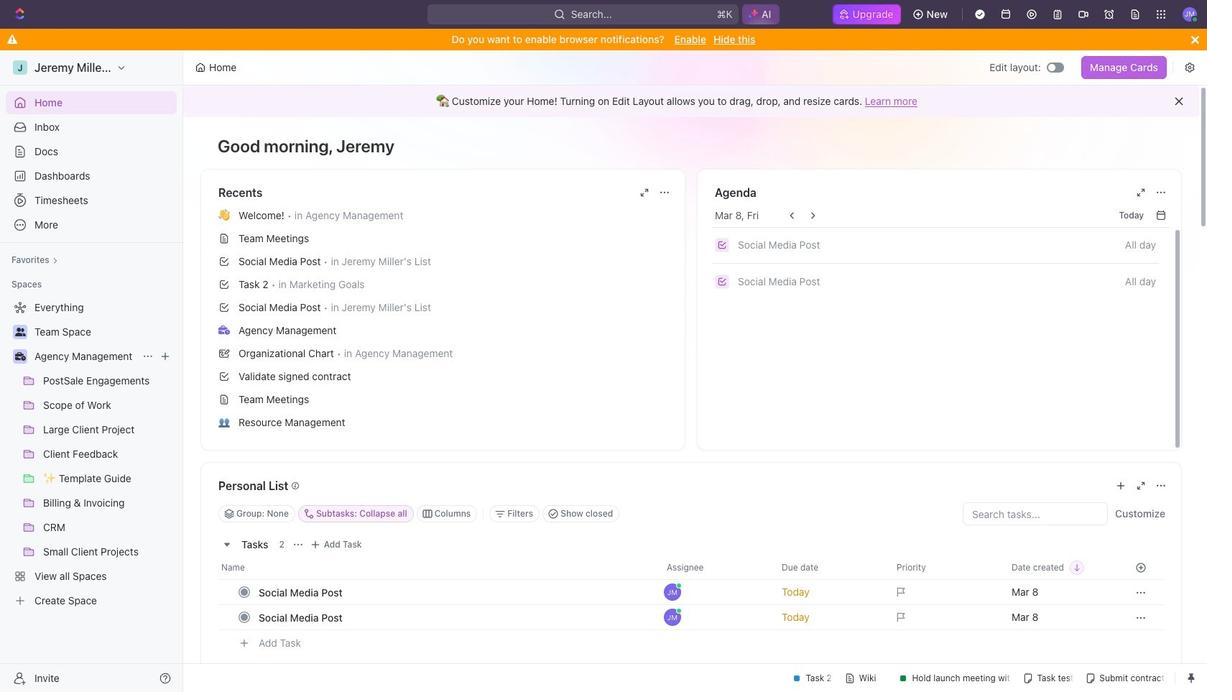 Task type: vqa. For each thing, say whether or not it's contained in the screenshot.
right Upgrade
no



Task type: describe. For each thing, give the bounding box(es) containing it.
user group image
[[15, 328, 26, 336]]

sidebar navigation
[[0, 50, 186, 692]]

jeremy miller's workspace, , element
[[13, 60, 27, 75]]



Task type: locate. For each thing, give the bounding box(es) containing it.
tree inside sidebar navigation
[[6, 296, 177, 612]]

business time image
[[218, 325, 230, 335]]

tree
[[6, 296, 177, 612]]

alert
[[183, 86, 1199, 117]]

business time image
[[15, 352, 26, 361]]

Search tasks... text field
[[964, 503, 1107, 525]]



